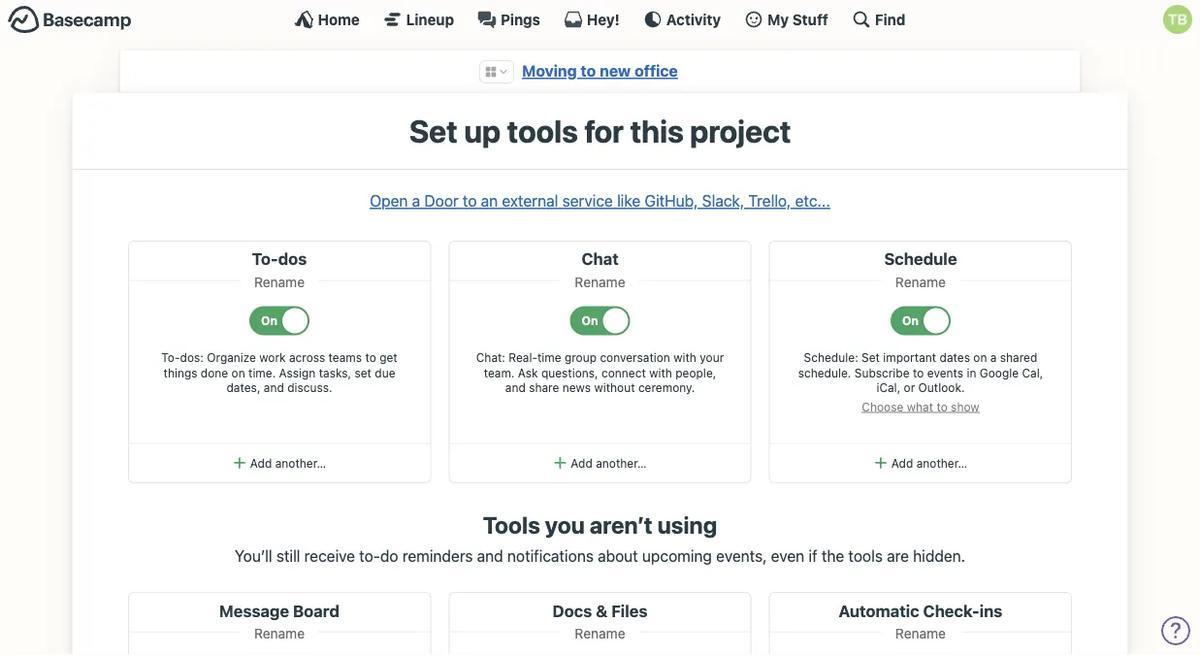 Task type: vqa. For each thing, say whether or not it's contained in the screenshot.
upcoming
yes



Task type: describe. For each thing, give the bounding box(es) containing it.
news
[[563, 381, 591, 395]]

board
[[293, 601, 340, 620]]

outlook.
[[919, 381, 966, 395]]

upcoming
[[643, 547, 713, 565]]

set inside schedule: set important dates on a shared schedule. subscribe to events in google cal, ical, or outlook. choose what to show
[[862, 351, 880, 364]]

home
[[318, 11, 360, 28]]

3 another… from the left
[[917, 457, 968, 470]]

set
[[355, 366, 372, 380]]

time.
[[249, 366, 276, 380]]

files
[[612, 601, 648, 620]]

rename link for docs & files
[[568, 619, 633, 649]]

up
[[464, 112, 501, 149]]

do
[[381, 547, 399, 565]]

external
[[502, 192, 559, 210]]

notifications
[[508, 547, 594, 565]]

what
[[907, 400, 934, 413]]

docs & files rename
[[553, 601, 648, 642]]

hey! button
[[564, 10, 620, 29]]

switch accounts image
[[8, 5, 132, 35]]

moving to new office
[[522, 62, 678, 80]]

across
[[289, 351, 325, 364]]

events,
[[717, 547, 767, 565]]

slack,
[[703, 192, 745, 210]]

pings
[[501, 11, 541, 28]]

&
[[596, 601, 608, 620]]

open
[[370, 192, 408, 210]]

rename link for schedule
[[889, 268, 953, 297]]

ins
[[980, 601, 1003, 620]]

set up tools for this project
[[409, 112, 791, 149]]

using
[[658, 512, 718, 539]]

to left an
[[463, 192, 477, 210]]

0 horizontal spatial a
[[412, 192, 421, 210]]

and inside chat: real-time group conversation with your team. ask questions, connect with people, and share news without ceremony.
[[506, 381, 526, 395]]

open a door to an external service like github, slack, trello, etc...
[[370, 192, 831, 210]]

work
[[260, 351, 286, 364]]

rename down chat
[[575, 274, 626, 290]]

activity
[[667, 11, 721, 28]]

add for rename
[[571, 457, 593, 470]]

get
[[380, 351, 398, 364]]

to left new
[[581, 62, 596, 80]]

done
[[201, 366, 228, 380]]

about
[[598, 547, 639, 565]]

questions,
[[542, 366, 599, 380]]

trello,
[[749, 192, 792, 210]]

rename inside message board rename
[[254, 626, 305, 642]]

3 add another… from the left
[[892, 457, 968, 470]]

your
[[700, 351, 724, 364]]

dos
[[278, 250, 307, 269]]

office
[[635, 62, 678, 80]]

conversation
[[600, 351, 671, 364]]

stuff
[[793, 11, 829, 28]]

show
[[952, 400, 980, 413]]

receive
[[305, 547, 355, 565]]

check-
[[924, 601, 980, 620]]

and inside "to-dos: organize work across teams to get things done on time. assign tasks, set due dates, and discuss."
[[264, 381, 284, 395]]

schedule:
[[804, 351, 859, 364]]

subscribe
[[855, 366, 910, 380]]

lineup
[[406, 11, 454, 28]]

events
[[928, 366, 964, 380]]

activity link
[[643, 10, 721, 29]]

shared
[[1001, 351, 1038, 364]]

on inside schedule: set important dates on a shared schedule. subscribe to events in google cal, ical, or outlook. choose what to show
[[974, 351, 988, 364]]

to-
[[359, 547, 381, 565]]

or
[[904, 381, 916, 395]]

rename link for to-dos
[[248, 268, 312, 297]]

and inside tools you aren't using you'll still receive to-do reminders and notifications about upcoming events, even if the tools are hidden.
[[477, 547, 504, 565]]

team.
[[484, 366, 515, 380]]

schedule rename
[[885, 250, 958, 290]]

for
[[585, 112, 624, 149]]

dates,
[[227, 381, 261, 395]]

another… for rename
[[596, 457, 647, 470]]

message
[[219, 601, 289, 620]]

rename link for chat
[[568, 268, 633, 297]]

a inside schedule: set important dates on a shared schedule. subscribe to events in google cal, ical, or outlook. choose what to show
[[991, 351, 997, 364]]

add another… link for rename
[[454, 448, 747, 479]]

find
[[876, 11, 906, 28]]

github,
[[645, 192, 699, 210]]

choose what to show link
[[862, 400, 980, 413]]

3 add from the left
[[892, 457, 914, 470]]

automatic check-ins rename
[[839, 601, 1003, 642]]

are
[[887, 547, 910, 565]]

to down important
[[913, 366, 925, 380]]

my stuff
[[768, 11, 829, 28]]

schedule.
[[799, 366, 852, 380]]

still
[[277, 547, 300, 565]]

home link
[[295, 10, 360, 29]]

open a door to an external service like github, slack, trello, etc... link
[[370, 192, 831, 210]]

moving to new office link
[[522, 62, 678, 80]]

google
[[980, 366, 1019, 380]]

chat: real-time group conversation with your team. ask questions, connect with people, and share news without ceremony.
[[476, 351, 724, 395]]

lineup link
[[383, 10, 454, 29]]

choose
[[862, 400, 904, 413]]

tools
[[483, 512, 541, 539]]

real-
[[509, 351, 538, 364]]

to- for dos:
[[162, 351, 180, 364]]

to down outlook.
[[937, 400, 948, 413]]

my stuff button
[[745, 10, 829, 29]]

chat
[[582, 250, 619, 269]]

etc...
[[796, 192, 831, 210]]

you
[[545, 512, 585, 539]]

tim burton image
[[1164, 5, 1193, 34]]



Task type: locate. For each thing, give the bounding box(es) containing it.
aren't
[[590, 512, 653, 539]]

tools
[[507, 112, 578, 149], [849, 547, 883, 565]]

like
[[617, 192, 641, 210]]

organize
[[207, 351, 256, 364]]

rename link up group
[[568, 268, 633, 297]]

0 vertical spatial set
[[409, 112, 458, 149]]

1 horizontal spatial on
[[974, 351, 988, 364]]

pings button
[[478, 10, 541, 29]]

time
[[538, 351, 562, 364]]

rename link down still at bottom left
[[248, 619, 312, 649]]

1 vertical spatial a
[[991, 351, 997, 364]]

assign
[[279, 366, 316, 380]]

rename link
[[248, 268, 312, 297], [568, 268, 633, 297], [889, 268, 953, 297], [248, 619, 312, 649], [568, 619, 633, 649], [889, 619, 953, 649]]

rename down &
[[575, 626, 626, 642]]

0 horizontal spatial on
[[232, 366, 245, 380]]

to-dos: organize work across teams to get things done on time. assign tasks, set due dates, and discuss.
[[162, 351, 398, 395]]

to- inside to-dos rename
[[252, 250, 278, 269]]

add another… link down discuss.
[[133, 448, 426, 479]]

tools you aren't using you'll still receive to-do reminders and notifications about upcoming events, even if the tools are hidden.
[[235, 512, 966, 565]]

1 horizontal spatial set
[[862, 351, 880, 364]]

rename inside schedule rename
[[896, 274, 947, 290]]

important
[[884, 351, 937, 364]]

rename link left the ins
[[889, 619, 953, 649]]

0 horizontal spatial set
[[409, 112, 458, 149]]

to- for dos
[[252, 250, 278, 269]]

1 horizontal spatial tools
[[849, 547, 883, 565]]

on inside "to-dos: organize work across teams to get things done on time. assign tasks, set due dates, and discuss."
[[232, 366, 245, 380]]

things
[[164, 366, 198, 380]]

a left 'door'
[[412, 192, 421, 210]]

2 horizontal spatial add another… link
[[774, 448, 1068, 479]]

2 add another… from the left
[[571, 457, 647, 470]]

door
[[425, 192, 459, 210]]

add
[[250, 457, 272, 470], [571, 457, 593, 470], [892, 457, 914, 470]]

on up dates, on the bottom left of page
[[232, 366, 245, 380]]

main element
[[0, 0, 1201, 38]]

another… down choose what to show link on the bottom right of the page
[[917, 457, 968, 470]]

rename down "message"
[[254, 626, 305, 642]]

in
[[967, 366, 977, 380]]

rename inside to-dos rename
[[254, 274, 305, 290]]

dates
[[940, 351, 971, 364]]

moving
[[522, 62, 577, 80]]

1 add another… link from the left
[[133, 448, 426, 479]]

and down tools
[[477, 547, 504, 565]]

to
[[581, 62, 596, 80], [463, 192, 477, 210], [365, 351, 376, 364], [913, 366, 925, 380], [937, 400, 948, 413]]

hidden.
[[914, 547, 966, 565]]

with up people,
[[674, 351, 697, 364]]

add up you
[[571, 457, 593, 470]]

reminders
[[403, 547, 473, 565]]

0 vertical spatial on
[[974, 351, 988, 364]]

0 horizontal spatial another…
[[275, 457, 326, 470]]

rename link for automatic check-ins
[[889, 619, 953, 649]]

0 vertical spatial a
[[412, 192, 421, 210]]

rename link up work
[[248, 268, 312, 297]]

rename inside docs & files rename
[[575, 626, 626, 642]]

2 horizontal spatial another…
[[917, 457, 968, 470]]

people,
[[676, 366, 717, 380]]

1 vertical spatial on
[[232, 366, 245, 380]]

another…
[[275, 457, 326, 470], [596, 457, 647, 470], [917, 457, 968, 470]]

schedule
[[885, 250, 958, 269]]

1 another… from the left
[[275, 457, 326, 470]]

another… up the aren't
[[596, 457, 647, 470]]

if
[[809, 547, 818, 565]]

1 horizontal spatial add
[[571, 457, 593, 470]]

set up subscribe
[[862, 351, 880, 364]]

discuss.
[[288, 381, 333, 395]]

1 vertical spatial with
[[650, 366, 673, 380]]

hey!
[[587, 11, 620, 28]]

tasks,
[[319, 366, 351, 380]]

rename link down about
[[568, 619, 633, 649]]

even
[[772, 547, 805, 565]]

1 horizontal spatial add another…
[[571, 457, 647, 470]]

add down what
[[892, 457, 914, 470]]

add another… for dos
[[250, 457, 326, 470]]

0 vertical spatial with
[[674, 351, 697, 364]]

1 vertical spatial to-
[[162, 351, 180, 364]]

schedule: set important dates on a shared schedule. subscribe to events in google cal, ical, or outlook. choose what to show
[[799, 351, 1044, 413]]

0 horizontal spatial add another…
[[250, 457, 326, 470]]

ical,
[[877, 381, 901, 395]]

ask
[[518, 366, 538, 380]]

add down dates, on the bottom left of page
[[250, 457, 272, 470]]

1 add from the left
[[250, 457, 272, 470]]

with up ceremony. on the right of the page
[[650, 366, 673, 380]]

1 vertical spatial set
[[862, 351, 880, 364]]

rename down dos
[[254, 274, 305, 290]]

group
[[565, 351, 597, 364]]

on up in
[[974, 351, 988, 364]]

add another… link up the aren't
[[454, 448, 747, 479]]

set left up
[[409, 112, 458, 149]]

1 horizontal spatial with
[[674, 351, 697, 364]]

1 horizontal spatial a
[[991, 351, 997, 364]]

connect
[[602, 366, 646, 380]]

1 horizontal spatial and
[[477, 547, 504, 565]]

this
[[631, 112, 684, 149]]

0 horizontal spatial add
[[250, 457, 272, 470]]

chat rename
[[575, 250, 626, 290]]

add another… up the aren't
[[571, 457, 647, 470]]

2 add from the left
[[571, 457, 593, 470]]

1 horizontal spatial to-
[[252, 250, 278, 269]]

set
[[409, 112, 458, 149], [862, 351, 880, 364]]

due
[[375, 366, 396, 380]]

and down ask
[[506, 381, 526, 395]]

on
[[974, 351, 988, 364], [232, 366, 245, 380]]

project
[[690, 112, 791, 149]]

rename down schedule
[[896, 274, 947, 290]]

automatic
[[839, 601, 920, 620]]

add another… for rename
[[571, 457, 647, 470]]

add another… down discuss.
[[250, 457, 326, 470]]

1 add another… from the left
[[250, 457, 326, 470]]

new
[[600, 62, 631, 80]]

tools inside tools you aren't using you'll still receive to-do reminders and notifications about upcoming events, even if the tools are hidden.
[[849, 547, 883, 565]]

add for dos
[[250, 457, 272, 470]]

1 horizontal spatial add another… link
[[454, 448, 747, 479]]

and down time.
[[264, 381, 284, 395]]

my
[[768, 11, 789, 28]]

2 horizontal spatial add another…
[[892, 457, 968, 470]]

0 horizontal spatial and
[[264, 381, 284, 395]]

1 vertical spatial tools
[[849, 547, 883, 565]]

docs
[[553, 601, 592, 620]]

rename link for message board
[[248, 619, 312, 649]]

add another…
[[250, 457, 326, 470], [571, 457, 647, 470], [892, 457, 968, 470]]

to-
[[252, 250, 278, 269], [162, 351, 180, 364]]

0 horizontal spatial to-
[[162, 351, 180, 364]]

add another… link for dos
[[133, 448, 426, 479]]

2 add another… link from the left
[[454, 448, 747, 479]]

find button
[[852, 10, 906, 29]]

0 horizontal spatial with
[[650, 366, 673, 380]]

another… down discuss.
[[275, 457, 326, 470]]

with
[[674, 351, 697, 364], [650, 366, 673, 380]]

0 horizontal spatial add another… link
[[133, 448, 426, 479]]

service
[[563, 192, 613, 210]]

cal,
[[1023, 366, 1044, 380]]

add another… down choose what to show link on the bottom right of the page
[[892, 457, 968, 470]]

an
[[481, 192, 498, 210]]

tools left are
[[849, 547, 883, 565]]

rename link up important
[[889, 268, 953, 297]]

2 horizontal spatial and
[[506, 381, 526, 395]]

3 add another… link from the left
[[774, 448, 1068, 479]]

add another… link
[[133, 448, 426, 479], [454, 448, 747, 479], [774, 448, 1068, 479]]

to-dos rename
[[252, 250, 307, 290]]

share
[[529, 381, 560, 395]]

another… for dos
[[275, 457, 326, 470]]

a up 'google'
[[991, 351, 997, 364]]

to up set
[[365, 351, 376, 364]]

to- inside "to-dos: organize work across teams to get things done on time. assign tasks, set due dates, and discuss."
[[162, 351, 180, 364]]

tools down moving
[[507, 112, 578, 149]]

without
[[595, 381, 635, 395]]

rename
[[254, 274, 305, 290], [575, 274, 626, 290], [896, 274, 947, 290], [254, 626, 305, 642], [575, 626, 626, 642], [896, 626, 947, 642]]

2 horizontal spatial add
[[892, 457, 914, 470]]

to inside "to-dos: organize work across teams to get things done on time. assign tasks, set due dates, and discuss."
[[365, 351, 376, 364]]

rename inside automatic check-ins rename
[[896, 626, 947, 642]]

0 horizontal spatial tools
[[507, 112, 578, 149]]

0 vertical spatial tools
[[507, 112, 578, 149]]

rename down check-
[[896, 626, 947, 642]]

1 horizontal spatial another…
[[596, 457, 647, 470]]

add another… link down choose what to show link on the bottom right of the page
[[774, 448, 1068, 479]]

0 vertical spatial to-
[[252, 250, 278, 269]]

2 another… from the left
[[596, 457, 647, 470]]

ceremony.
[[639, 381, 695, 395]]



